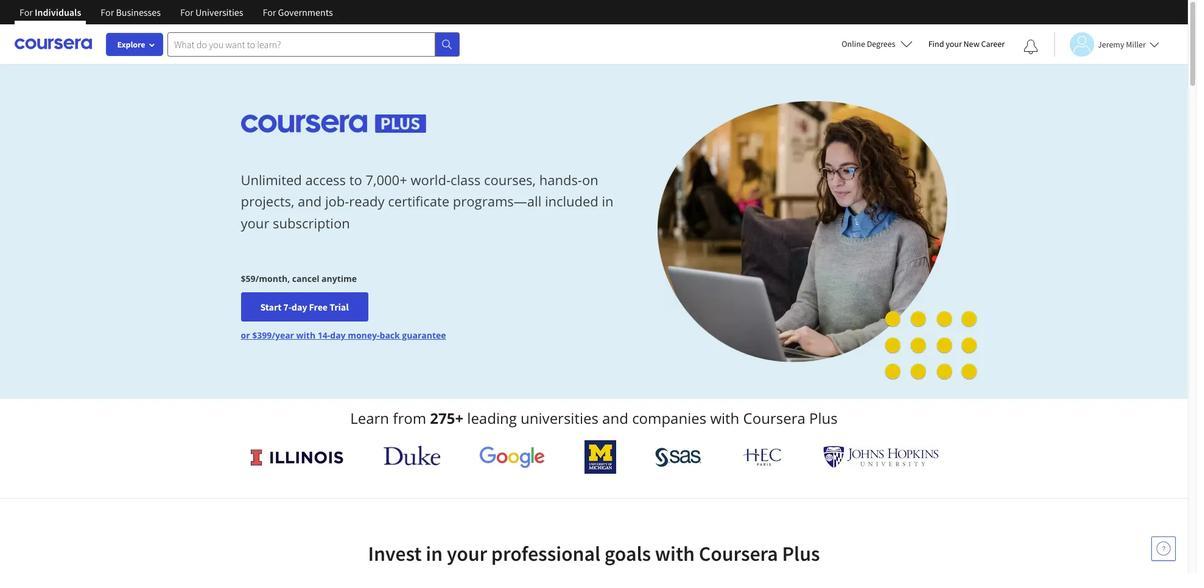 Task type: describe. For each thing, give the bounding box(es) containing it.
coursera plus image
[[241, 114, 426, 133]]

your inside unlimited access to 7,000+ world-class courses, hands-on projects, and job-ready certificate programs—all included in your subscription
[[241, 214, 270, 232]]

on
[[582, 171, 599, 189]]

and inside unlimited access to 7,000+ world-class courses, hands-on projects, and job-ready certificate programs—all included in your subscription
[[298, 192, 322, 210]]

What do you want to learn? text field
[[168, 32, 436, 56]]

university of illinois at urbana-champaign image
[[250, 448, 345, 467]]

for for governments
[[263, 6, 276, 18]]

google image
[[480, 446, 545, 469]]

for universities
[[180, 6, 243, 18]]

1 vertical spatial coursera
[[699, 541, 779, 567]]

for businesses
[[101, 6, 161, 18]]

7,000+
[[366, 171, 408, 189]]

find your new career link
[[923, 37, 1011, 52]]

jeremy
[[1099, 39, 1125, 50]]

cancel
[[292, 273, 320, 285]]

coursera image
[[15, 34, 92, 54]]

free
[[309, 301, 328, 313]]

invest in your professional goals with coursera plus
[[368, 541, 821, 567]]

2 horizontal spatial with
[[711, 408, 740, 428]]

7-
[[284, 301, 292, 313]]

new
[[964, 38, 980, 49]]

show notifications image
[[1024, 40, 1039, 54]]

1 vertical spatial in
[[426, 541, 443, 567]]

1 horizontal spatial and
[[603, 408, 629, 428]]

learn from 275+ leading universities and companies with coursera plus
[[351, 408, 838, 428]]

goals
[[605, 541, 651, 567]]

0 vertical spatial coursera
[[744, 408, 806, 428]]

companies
[[633, 408, 707, 428]]

or
[[241, 330, 250, 341]]

/year
[[272, 330, 294, 341]]

0 horizontal spatial with
[[297, 330, 316, 341]]

online degrees
[[842, 38, 896, 49]]

anytime
[[322, 273, 357, 285]]

universities
[[521, 408, 599, 428]]

leading
[[468, 408, 517, 428]]

ready
[[349, 192, 385, 210]]

online
[[842, 38, 866, 49]]

$59 /month, cancel anytime
[[241, 273, 357, 285]]

professional
[[492, 541, 601, 567]]

0 vertical spatial plus
[[810, 408, 838, 428]]

start
[[260, 301, 282, 313]]

14-
[[318, 330, 330, 341]]

2 vertical spatial your
[[447, 541, 488, 567]]

2 horizontal spatial your
[[946, 38, 963, 49]]

from
[[393, 408, 427, 428]]

individuals
[[35, 6, 81, 18]]

career
[[982, 38, 1005, 49]]

275+
[[430, 408, 464, 428]]

projects,
[[241, 192, 294, 210]]

for governments
[[263, 6, 333, 18]]

courses,
[[484, 171, 536, 189]]

in inside unlimited access to 7,000+ world-class courses, hands-on projects, and job-ready certificate programs—all included in your subscription
[[602, 192, 614, 210]]



Task type: locate. For each thing, give the bounding box(es) containing it.
your
[[946, 38, 963, 49], [241, 214, 270, 232], [447, 541, 488, 567]]

back
[[380, 330, 400, 341]]

with right companies
[[711, 408, 740, 428]]

banner navigation
[[10, 0, 343, 34]]

miller
[[1127, 39, 1147, 50]]

university of michigan image
[[585, 441, 616, 474]]

0 vertical spatial with
[[297, 330, 316, 341]]

for for individuals
[[19, 6, 33, 18]]

class
[[451, 171, 481, 189]]

for left businesses at the top left of page
[[101, 6, 114, 18]]

1 vertical spatial day
[[330, 330, 346, 341]]

explore
[[117, 39, 145, 50]]

for for businesses
[[101, 6, 114, 18]]

$59
[[241, 273, 256, 285]]

and
[[298, 192, 322, 210], [603, 408, 629, 428]]

unlimited access to 7,000+ world-class courses, hands-on projects, and job-ready certificate programs—all included in your subscription
[[241, 171, 614, 232]]

1 vertical spatial your
[[241, 214, 270, 232]]

hands-
[[540, 171, 582, 189]]

guarantee
[[402, 330, 446, 341]]

sas image
[[656, 448, 702, 467]]

/month,
[[256, 273, 290, 285]]

jeremy miller
[[1099, 39, 1147, 50]]

2 vertical spatial with
[[655, 541, 695, 567]]

access
[[306, 171, 346, 189]]

$399
[[252, 330, 272, 341]]

for left universities
[[180, 6, 194, 18]]

certificate
[[388, 192, 450, 210]]

0 vertical spatial in
[[602, 192, 614, 210]]

explore button
[[107, 34, 163, 55]]

1 for from the left
[[19, 6, 33, 18]]

job-
[[325, 192, 349, 210]]

1 horizontal spatial your
[[447, 541, 488, 567]]

governments
[[278, 6, 333, 18]]

jeremy miller button
[[1055, 32, 1160, 56]]

0 horizontal spatial your
[[241, 214, 270, 232]]

trial
[[330, 301, 349, 313]]

0 horizontal spatial and
[[298, 192, 322, 210]]

day inside button
[[292, 301, 307, 313]]

online degrees button
[[833, 30, 923, 57]]

duke university image
[[384, 446, 440, 466]]

for
[[19, 6, 33, 18], [101, 6, 114, 18], [180, 6, 194, 18], [263, 6, 276, 18]]

0 horizontal spatial in
[[426, 541, 443, 567]]

in
[[602, 192, 614, 210], [426, 541, 443, 567]]

0 vertical spatial your
[[946, 38, 963, 49]]

in right included
[[602, 192, 614, 210]]

day left money-
[[330, 330, 346, 341]]

1 vertical spatial plus
[[783, 541, 821, 567]]

johns hopkins university image
[[823, 446, 939, 469]]

unlimited
[[241, 171, 302, 189]]

1 horizontal spatial with
[[655, 541, 695, 567]]

for left individuals
[[19, 6, 33, 18]]

start 7-day free trial button
[[241, 293, 368, 322]]

to
[[350, 171, 362, 189]]

1 horizontal spatial day
[[330, 330, 346, 341]]

and up university of michigan image
[[603, 408, 629, 428]]

for left "governments" in the top of the page
[[263, 6, 276, 18]]

1 vertical spatial with
[[711, 408, 740, 428]]

programs—all
[[453, 192, 542, 210]]

0 vertical spatial and
[[298, 192, 322, 210]]

with right goals
[[655, 541, 695, 567]]

1 vertical spatial and
[[603, 408, 629, 428]]

degrees
[[867, 38, 896, 49]]

with left 14-
[[297, 330, 316, 341]]

hec paris image
[[741, 445, 784, 470]]

in right the invest
[[426, 541, 443, 567]]

0 horizontal spatial day
[[292, 301, 307, 313]]

money-
[[348, 330, 380, 341]]

4 for from the left
[[263, 6, 276, 18]]

0 vertical spatial day
[[292, 301, 307, 313]]

day left free
[[292, 301, 307, 313]]

find your new career
[[929, 38, 1005, 49]]

for for universities
[[180, 6, 194, 18]]

plus
[[810, 408, 838, 428], [783, 541, 821, 567]]

3 for from the left
[[180, 6, 194, 18]]

world-
[[411, 171, 451, 189]]

or $399 /year with 14-day money-back guarantee
[[241, 330, 446, 341]]

help center image
[[1157, 542, 1172, 556]]

businesses
[[116, 6, 161, 18]]

start 7-day free trial
[[260, 301, 349, 313]]

None search field
[[168, 32, 460, 56]]

find
[[929, 38, 945, 49]]

2 for from the left
[[101, 6, 114, 18]]

learn
[[351, 408, 389, 428]]

invest
[[368, 541, 422, 567]]

1 horizontal spatial in
[[602, 192, 614, 210]]

with
[[297, 330, 316, 341], [711, 408, 740, 428], [655, 541, 695, 567]]

day
[[292, 301, 307, 313], [330, 330, 346, 341]]

subscription
[[273, 214, 350, 232]]

included
[[545, 192, 599, 210]]

and up subscription
[[298, 192, 322, 210]]

coursera
[[744, 408, 806, 428], [699, 541, 779, 567]]

for individuals
[[19, 6, 81, 18]]

universities
[[196, 6, 243, 18]]



Task type: vqa. For each thing, say whether or not it's contained in the screenshot.
Career
yes



